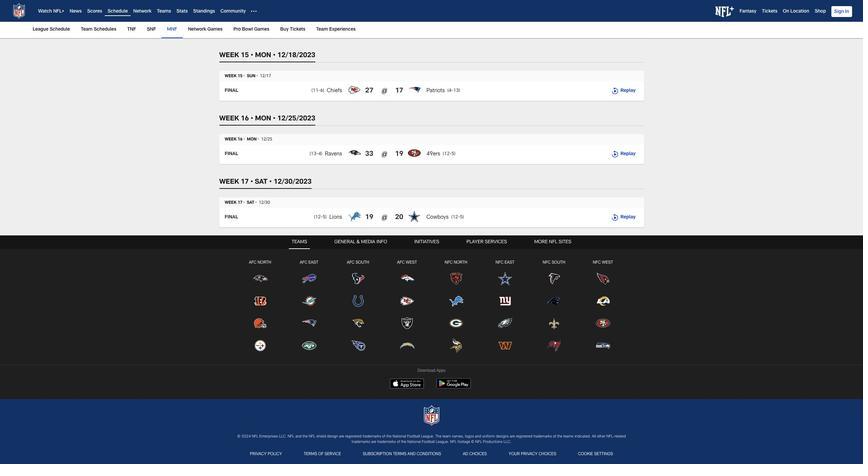 Task type: vqa. For each thing, say whether or not it's contained in the screenshot.


Task type: locate. For each thing, give the bounding box(es) containing it.
are up subscription
[[371, 440, 376, 444]]

new york giants image
[[498, 294, 513, 308]]

north up chicago bears icon
[[454, 261, 467, 265]]

week left 14 ·
[[225, 11, 237, 15]]

2 final from the top
[[225, 89, 238, 93]]

mon right 15 at top left
[[255, 52, 271, 59]]

week left 17 ·
[[225, 201, 237, 205]]

ravens logo image
[[348, 146, 361, 160]]

2 mon from the top
[[255, 116, 271, 123]]

0 vertical spatial nfl replay image
[[611, 87, 619, 95]]

the up subscription
[[386, 435, 392, 439]]

are right the "design"
[[339, 435, 344, 439]]

nfl inside button
[[549, 240, 558, 245]]

1 replay link from the top
[[611, 87, 636, 95]]

1 nfl at image from the top
[[380, 87, 388, 95]]

2 north from the left
[[454, 261, 467, 265]]

0 horizontal spatial league.
[[421, 435, 434, 439]]

0 vertical spatial network
[[133, 9, 152, 14]]

1 vertical spatial football
[[422, 440, 435, 444]]

0 vertical spatial nfl at image
[[380, 87, 388, 95]]

2 replay link from the top
[[611, 150, 636, 159]]

•
[[251, 52, 253, 59], [273, 52, 276, 59], [251, 116, 253, 123], [273, 116, 276, 123], [251, 179, 253, 186], [269, 179, 272, 186]]

week left 16 ·
[[225, 137, 237, 142]]

(12- for 33
[[443, 152, 452, 157]]

2 mon · from the top
[[247, 137, 259, 142]]

0 horizontal spatial registered
[[345, 435, 362, 439]]

0 horizontal spatial terms
[[304, 452, 317, 456]]

(12-5) for 19
[[451, 215, 464, 220]]

0 vertical spatial replay link
[[611, 87, 636, 95]]

(12- right the cowboys
[[451, 215, 460, 220]]

south
[[356, 261, 369, 265], [552, 261, 565, 265]]

philadelphia eagles image
[[498, 316, 513, 331]]

football
[[407, 435, 420, 439], [422, 440, 435, 444]]

privacy policy link
[[247, 450, 285, 459]]

san francisco 49ers image
[[596, 316, 611, 331]]

nfc up arizona cardinals icon
[[593, 261, 601, 265]]

• left sat
[[251, 179, 253, 186]]

subscription terms and conditions link
[[360, 450, 444, 459]]

player
[[467, 240, 484, 245]]

east up 'buffalo bills' icon
[[309, 261, 318, 265]]

0 horizontal spatial llc.
[[279, 435, 287, 439]]

week left 16
[[219, 116, 239, 123]]

schedule down 'nfl+'
[[50, 27, 70, 32]]

replay for 17
[[621, 89, 636, 93]]

afc up denver broncos "image"
[[397, 261, 405, 265]]

2 choices from the left
[[539, 452, 556, 456]]

south up atlanta falcons image
[[552, 261, 565, 265]]

1 horizontal spatial ©
[[471, 440, 474, 444]]

ravens
[[325, 152, 342, 157]]

week for week 17 · sat · 12/30
[[225, 201, 237, 205]]

llc. right the enterprises
[[279, 435, 287, 439]]

and left conditions
[[408, 452, 416, 456]]

0 horizontal spatial tickets
[[290, 27, 305, 32]]

mon for 12/25/2023
[[255, 116, 271, 123]]

week 15 • mon • 12/18/2023
[[219, 52, 315, 59]]

week for week 15 • mon • 12/18/2023
[[219, 52, 239, 59]]

0 vertical spatial mon ·
[[247, 11, 259, 15]]

1 vertical spatial ©
[[471, 440, 474, 444]]

1 afc from the left
[[249, 261, 257, 265]]

3 nfc from the left
[[543, 261, 551, 265]]

4 afc from the left
[[397, 261, 405, 265]]

1 horizontal spatial teams
[[292, 240, 307, 245]]

nfl+ image
[[716, 6, 734, 17]]

teams
[[564, 435, 574, 439]]

terms
[[304, 452, 317, 456], [393, 452, 407, 456]]

1 horizontal spatial choices
[[539, 452, 556, 456]]

1 horizontal spatial 19
[[395, 151, 403, 158]]

the
[[435, 435, 442, 439]]

• right sat
[[269, 179, 272, 186]]

tickets left on
[[762, 9, 778, 14]]

• right 15 at top left
[[251, 52, 253, 59]]

and left shield
[[295, 435, 302, 439]]

west up denver broncos "image"
[[406, 261, 417, 265]]

nfl left shield
[[309, 435, 315, 439]]

nfl right 2024
[[252, 435, 258, 439]]

1 vertical spatial replay link
[[611, 150, 636, 159]]

registered
[[345, 435, 362, 439], [516, 435, 532, 439]]

nfc up dallas cowboys 'icon' at the right bottom of the page
[[496, 261, 504, 265]]

schedule up schedules
[[108, 9, 128, 14]]

related
[[615, 435, 626, 439]]

new york jets image
[[302, 338, 317, 353]]

tab list
[[0, 235, 863, 365]]

team experiences
[[316, 27, 356, 32]]

2 registered from the left
[[516, 435, 532, 439]]

0 vertical spatial schedule
[[108, 9, 128, 14]]

1 vertical spatial teams
[[292, 240, 307, 245]]

1 replay from the top
[[621, 89, 636, 93]]

17 ·
[[238, 201, 245, 205]]

© left 2024
[[237, 435, 241, 439]]

games down standings
[[207, 27, 223, 32]]

teams for teams link
[[157, 9, 171, 14]]

• left '12/25/2023'
[[273, 116, 276, 123]]

0 vertical spatial tickets
[[762, 9, 778, 14]]

0 horizontal spatial east
[[309, 261, 318, 265]]

pro bowl games link
[[231, 22, 272, 37]]

1 vertical spatial tickets
[[290, 27, 305, 32]]

2 nfl at image from the top
[[380, 214, 388, 222]]

indicated.
[[575, 435, 591, 439]]

12/17
[[260, 74, 271, 78]]

2 south from the left
[[552, 261, 565, 265]]

patriots
[[427, 88, 445, 94]]

settings
[[594, 452, 613, 456]]

schedules
[[94, 27, 116, 32]]

in
[[845, 10, 849, 14]]

16 ·
[[238, 137, 245, 142]]

16
[[241, 116, 249, 123]]

1 registered from the left
[[345, 435, 362, 439]]

nfc up chicago bears icon
[[445, 261, 453, 265]]

0 horizontal spatial team
[[81, 27, 93, 32]]

1 horizontal spatial east
[[505, 261, 515, 265]]

nfl down names,
[[450, 440, 457, 444]]

watch nfl+ link
[[38, 9, 64, 14]]

17 left patriots logo
[[395, 88, 403, 95]]

1 horizontal spatial terms
[[393, 452, 407, 456]]

2 horizontal spatial are
[[510, 435, 515, 439]]

1 nfc from the left
[[445, 261, 453, 265]]

football up conditions
[[422, 440, 435, 444]]

afc
[[249, 261, 257, 265], [300, 261, 308, 265], [347, 261, 355, 265], [397, 261, 405, 265]]

network for network games
[[188, 27, 206, 32]]

0 vertical spatial 17
[[395, 88, 403, 95]]

afc south
[[347, 261, 369, 265]]

5) right the cowboys
[[460, 215, 464, 220]]

2 west from the left
[[602, 261, 613, 265]]

north for nfc north
[[454, 261, 467, 265]]

llc. down designs
[[504, 440, 512, 444]]

nfl
[[549, 240, 558, 245], [252, 435, 258, 439], [288, 435, 294, 439], [309, 435, 315, 439], [450, 440, 457, 444], [475, 440, 482, 444]]

1 horizontal spatial games
[[254, 27, 269, 32]]

miami dolphins image
[[302, 294, 317, 308]]

cowboys
[[427, 215, 449, 220]]

5) right 49ers
[[452, 152, 456, 157]]

final down community link
[[225, 25, 238, 30]]

1 horizontal spatial north
[[454, 261, 467, 265]]

0 horizontal spatial national
[[393, 435, 406, 439]]

are right designs
[[510, 435, 515, 439]]

19 for 49ers
[[395, 151, 403, 158]]

3 replay link from the top
[[611, 214, 636, 222]]

atlanta falcons image
[[547, 271, 562, 286]]

navigation
[[0, 249, 863, 361]]

privacy policy
[[250, 452, 282, 456]]

privacy right your
[[521, 452, 538, 456]]

week left 15 at top left
[[219, 52, 239, 59]]

12/25
[[261, 137, 272, 142]]

choices right your
[[539, 452, 556, 456]]

1 north from the left
[[258, 261, 271, 265]]

1 west from the left
[[406, 261, 417, 265]]

(12- for 19
[[451, 215, 460, 220]]

1 vertical spatial nfl replay image
[[611, 214, 619, 222]]

pittsburgh steelers image
[[253, 338, 268, 353]]

(12-5) left "lions"
[[314, 215, 327, 220]]

team for team schedules
[[81, 27, 93, 32]]

new orleans saints image
[[547, 316, 562, 331]]

1 horizontal spatial football
[[422, 440, 435, 444]]

nfl at image for 27
[[380, 87, 388, 95]]

1 choices from the left
[[469, 452, 487, 456]]

2024
[[242, 435, 251, 439]]

football up subscription terms and conditions at bottom
[[407, 435, 420, 439]]

2 replay from the top
[[621, 152, 636, 157]]

new england patriots image
[[302, 316, 317, 331]]

19 right nfl at image
[[395, 151, 403, 158]]

15 ·
[[238, 74, 245, 78]]

0 vertical spatial national
[[393, 435, 406, 439]]

week 16 · mon · 12/25
[[225, 137, 272, 142]]

final down 17 ·
[[225, 215, 238, 220]]

banner
[[0, 0, 863, 38]]

1 horizontal spatial west
[[602, 261, 613, 265]]

2 east from the left
[[505, 261, 515, 265]]

cowboys logo image
[[407, 210, 421, 223]]

week up 17 ·
[[219, 179, 239, 186]]

los angeles chargers image
[[400, 338, 415, 353]]

nfl right the enterprises
[[288, 435, 294, 439]]

2 team from the left
[[316, 27, 328, 32]]

afc up baltimore ravens icon
[[249, 261, 257, 265]]

nfl at image left 20
[[380, 214, 388, 222]]

0 horizontal spatial teams
[[157, 9, 171, 14]]

0 horizontal spatial ©
[[237, 435, 241, 439]]

registered right the "design"
[[345, 435, 362, 439]]

las vegas raiders image
[[400, 316, 415, 331]]

indianapolis colts image
[[351, 294, 366, 308]]

1 horizontal spatial league.
[[436, 440, 449, 444]]

1 privacy from the left
[[250, 452, 267, 456]]

12/11
[[261, 11, 272, 15]]

1 horizontal spatial 17
[[395, 88, 403, 95]]

green bay packers image
[[449, 316, 464, 331]]

0 vertical spatial 19
[[395, 151, 403, 158]]

seattle seahawks image
[[596, 338, 611, 353]]

19 for lions
[[365, 214, 373, 221]]

1 horizontal spatial and
[[408, 452, 416, 456]]

week 17 · sat · 12/30
[[225, 201, 270, 205]]

1 horizontal spatial national
[[407, 440, 421, 444]]

your
[[509, 452, 520, 456]]

0 horizontal spatial games
[[207, 27, 223, 32]]

afc up 'buffalo bills' icon
[[300, 261, 308, 265]]

replay link for 17
[[611, 87, 636, 95]]

nfl replay image
[[611, 150, 619, 159]]

shop
[[815, 9, 826, 14]]

1 mon from the top
[[255, 52, 271, 59]]

privacy left 'policy'
[[250, 452, 267, 456]]

replay link for 20
[[611, 214, 636, 222]]

the up subscription terms and conditions at bottom
[[401, 440, 406, 444]]

0 horizontal spatial north
[[258, 261, 271, 265]]

1 horizontal spatial schedule
[[108, 9, 128, 14]]

tickets right buy
[[290, 27, 305, 32]]

0 horizontal spatial 17
[[241, 179, 249, 186]]

3 final from the top
[[225, 152, 238, 157]]

league. down "the"
[[436, 440, 449, 444]]

3 afc from the left
[[347, 261, 355, 265]]

(4-13)
[[448, 89, 460, 93]]

2 vertical spatial replay
[[621, 215, 636, 220]]

north
[[258, 261, 271, 265], [454, 261, 467, 265]]

nfl shield image
[[11, 3, 27, 19]]

replay link for 19
[[611, 150, 636, 159]]

league. left "the"
[[421, 435, 434, 439]]

1 horizontal spatial tickets
[[762, 9, 778, 14]]

scores link
[[87, 9, 102, 14]]

0 vertical spatial teams
[[157, 9, 171, 14]]

(12- right 49ers
[[443, 152, 452, 157]]

national
[[393, 435, 406, 439], [407, 440, 421, 444]]

0 horizontal spatial network
[[133, 9, 152, 14]]

nfl left sites
[[549, 240, 558, 245]]

0 horizontal spatial schedule
[[50, 27, 70, 32]]

nfl+
[[53, 9, 64, 14]]

1 horizontal spatial network
[[188, 27, 206, 32]]

1 nfl replay image from the top
[[611, 87, 619, 95]]

footer containing teams
[[0, 235, 863, 464]]

2 vertical spatial replay link
[[611, 214, 636, 222]]

0 horizontal spatial 19
[[365, 214, 373, 221]]

1 vertical spatial nfl at image
[[380, 214, 388, 222]]

1 horizontal spatial are
[[371, 440, 376, 444]]

nfc for nfc east
[[496, 261, 504, 265]]

(4-
[[448, 89, 453, 93]]

schedule link
[[108, 9, 128, 14]]

1 vertical spatial replay
[[621, 152, 636, 157]]

1 vertical spatial 19
[[365, 214, 373, 221]]

mon · for week 14 ·
[[247, 11, 259, 15]]

denver broncos image
[[400, 271, 415, 286]]

south up houston texans image
[[356, 261, 369, 265]]

network games link
[[185, 22, 225, 37]]

mon · right 14 ·
[[247, 11, 259, 15]]

49ers logo image
[[407, 146, 421, 160]]

1 horizontal spatial registered
[[516, 435, 532, 439]]

2 horizontal spatial 5)
[[460, 215, 464, 220]]

west for afc west
[[406, 261, 417, 265]]

nfc up atlanta falcons image
[[543, 261, 551, 265]]

0 horizontal spatial choices
[[469, 452, 487, 456]]

are
[[339, 435, 344, 439], [510, 435, 515, 439], [371, 440, 376, 444]]

replay for 20
[[621, 215, 636, 220]]

nfl replay image for 20
[[611, 214, 619, 222]]

page main content main content
[[0, 0, 863, 227]]

carolina panthers image
[[547, 294, 562, 308]]

cincinnati bengals image
[[253, 294, 268, 308]]

replay
[[621, 89, 636, 93], [621, 152, 636, 157], [621, 215, 636, 220]]

download
[[417, 369, 435, 373]]

houston texans image
[[351, 271, 366, 286]]

19
[[395, 151, 403, 158], [365, 214, 373, 221]]

(12-5) right the cowboys
[[451, 215, 464, 220]]

footage
[[458, 440, 470, 444]]

of up subscription terms and conditions at bottom
[[397, 440, 400, 444]]

south for nfc south
[[552, 261, 565, 265]]

east for nfc east
[[505, 261, 515, 265]]

get it on google play image
[[434, 376, 473, 391]]

choices right ad
[[469, 452, 487, 456]]

afc for afc east
[[300, 261, 308, 265]]

your privacy choices link
[[506, 450, 559, 459]]

registered up your privacy choices
[[516, 435, 532, 439]]

fantasy link
[[740, 9, 757, 14]]

1 vertical spatial mon ·
[[247, 137, 259, 142]]

mon right 16
[[255, 116, 271, 123]]

• right 16
[[251, 116, 253, 123]]

1 horizontal spatial 5)
[[452, 152, 456, 157]]

footer
[[0, 235, 863, 464]]

0 horizontal spatial west
[[406, 261, 417, 265]]

0 vertical spatial replay
[[621, 89, 636, 93]]

2 terms from the left
[[393, 452, 407, 456]]

network down standings link
[[188, 27, 206, 32]]

privacy
[[250, 452, 267, 456], [521, 452, 538, 456]]

snf
[[147, 27, 156, 32]]

more
[[534, 240, 548, 245]]

0 horizontal spatial south
[[356, 261, 369, 265]]

teams left stats at the top of the page
[[157, 9, 171, 14]]

1 horizontal spatial team
[[316, 27, 328, 32]]

0 horizontal spatial football
[[407, 435, 420, 439]]

1 east from the left
[[309, 261, 318, 265]]

2 afc from the left
[[300, 261, 308, 265]]

player services
[[467, 240, 507, 245]]

nfl-
[[607, 435, 615, 439]]

2 games from the left
[[254, 27, 269, 32]]

nfc
[[445, 261, 453, 265], [496, 261, 504, 265], [543, 261, 551, 265], [593, 261, 601, 265]]

19 right lions logo
[[365, 214, 373, 221]]

terms right subscription
[[393, 452, 407, 456]]

mon · right 16 ·
[[247, 137, 259, 142]]

3 replay from the top
[[621, 215, 636, 220]]

week for week 16 • mon • 12/25/2023
[[219, 116, 239, 123]]

network up snf
[[133, 9, 152, 14]]

5)
[[452, 152, 456, 157], [323, 215, 327, 220], [460, 215, 464, 220]]

2 nfc from the left
[[496, 261, 504, 265]]

0 horizontal spatial privacy
[[250, 452, 267, 456]]

teams inside button
[[292, 240, 307, 245]]

1 vertical spatial league.
[[436, 440, 449, 444]]

final for 15
[[225, 89, 238, 93]]

5) left "lions"
[[323, 215, 327, 220]]

nfl at image
[[380, 87, 388, 95], [380, 214, 388, 222]]

west up arizona cardinals icon
[[602, 261, 613, 265]]

kansas city chiefs image
[[400, 294, 415, 308]]

1 vertical spatial network
[[188, 27, 206, 32]]

© down logos
[[471, 440, 474, 444]]

and right logos
[[475, 435, 481, 439]]

north up baltimore ravens icon
[[258, 261, 271, 265]]

team schedules link
[[78, 22, 119, 37]]

1 vertical spatial mon
[[255, 116, 271, 123]]

nfl replay image
[[611, 87, 619, 95], [611, 214, 619, 222]]

week 15 · sun · 12/17
[[225, 74, 271, 78]]

4 final from the top
[[225, 215, 238, 220]]

games right 'bowl'
[[254, 27, 269, 32]]

1 vertical spatial llc.
[[504, 440, 512, 444]]

pro
[[234, 27, 241, 32]]

1 horizontal spatial privacy
[[521, 452, 538, 456]]

schedule
[[108, 9, 128, 14], [50, 27, 70, 32]]

0 vertical spatial llc.
[[279, 435, 287, 439]]

0 vertical spatial mon
[[255, 52, 271, 59]]

0 vertical spatial ©
[[237, 435, 241, 439]]

final down 15 · at top left
[[225, 89, 238, 93]]

1 horizontal spatial south
[[552, 261, 565, 265]]

afc west
[[397, 261, 417, 265]]

week left 15 · at top left
[[225, 74, 237, 78]]

afc up houston texans image
[[347, 261, 355, 265]]

more nfl sites button
[[532, 235, 574, 249]]

1 south from the left
[[356, 261, 369, 265]]

0 horizontal spatial are
[[339, 435, 344, 439]]

nfl at image right 27
[[380, 87, 388, 95]]

team schedules
[[81, 27, 116, 32]]

4 nfc from the left
[[593, 261, 601, 265]]

teams up afc east
[[292, 240, 307, 245]]

1 horizontal spatial llc.
[[504, 440, 512, 444]]

east up dallas cowboys 'icon' at the right bottom of the page
[[505, 261, 515, 265]]

1 team from the left
[[81, 27, 93, 32]]

cleveland browns image
[[253, 316, 268, 331]]

2 nfl replay image from the top
[[611, 214, 619, 222]]

final down 16 ·
[[225, 152, 238, 157]]

tampa bay buccaneers image
[[547, 338, 562, 353]]

final for 17
[[225, 215, 238, 220]]

1 mon · from the top
[[247, 11, 259, 15]]

your privacy choices
[[509, 452, 556, 456]]

patriots logo image
[[407, 83, 421, 97]]

nfc for nfc north
[[445, 261, 453, 265]]

of up subscription
[[382, 435, 385, 439]]

week for week 17 • sat • 12/30/2023
[[219, 179, 239, 186]]

teams for teams button
[[292, 240, 307, 245]]

terms down shield
[[304, 452, 317, 456]]

17 left sat
[[241, 179, 249, 186]]

(12-5) right 49ers
[[443, 152, 456, 157]]



Task type: describe. For each thing, give the bounding box(es) containing it.
stats link
[[177, 9, 188, 14]]

general
[[335, 240, 355, 245]]

banner containing watch nfl+
[[0, 0, 863, 38]]

nfl at image
[[380, 150, 388, 159]]

download on the apple store image
[[390, 379, 424, 389]]

12/30
[[259, 201, 270, 205]]

afc for afc south
[[347, 261, 355, 265]]

2 privacy from the left
[[521, 452, 538, 456]]

mnf
[[167, 27, 177, 32]]

(12- left "lions"
[[314, 215, 323, 220]]

49ers
[[427, 152, 440, 157]]

arizona cardinals image
[[596, 271, 611, 286]]

design
[[327, 435, 338, 439]]

nfc north
[[445, 261, 467, 265]]

1 vertical spatial 17
[[241, 179, 249, 186]]

packers
[[323, 25, 342, 31]]

week 16 • mon • 12/25/2023
[[219, 116, 315, 123]]

network for network
[[133, 9, 152, 14]]

sat
[[255, 179, 268, 186]]

south for afc south
[[356, 261, 369, 265]]

jacksonville jaguars image
[[351, 316, 366, 331]]

tickets link
[[762, 9, 778, 14]]

afc for afc north
[[249, 261, 257, 265]]

&
[[357, 240, 360, 245]]

bowl
[[242, 27, 253, 32]]

cookie
[[578, 452, 593, 456]]

1 games from the left
[[207, 27, 223, 32]]

info
[[377, 240, 387, 245]]

27
[[365, 88, 373, 95]]

west for nfc west
[[602, 261, 613, 265]]

logos
[[465, 435, 474, 439]]

lions logo image
[[348, 210, 361, 223]]

service
[[325, 452, 341, 456]]

detroit lions image
[[449, 294, 464, 308]]

dallas cowboys image
[[498, 271, 513, 286]]

1 terms from the left
[[304, 452, 317, 456]]

tennessee titans image
[[351, 338, 366, 353]]

more nfl sites
[[534, 240, 572, 245]]

(12-5) for 33
[[443, 152, 456, 157]]

0 vertical spatial league.
[[421, 435, 434, 439]]

dots image
[[251, 9, 257, 14]]

snf link
[[144, 22, 159, 37]]

network games
[[188, 27, 223, 32]]

navigation containing afc north
[[0, 249, 863, 361]]

general & media info button
[[332, 235, 390, 249]]

buy tickets
[[280, 27, 305, 32]]

8)
[[317, 25, 321, 30]]

watch nfl+
[[38, 9, 64, 14]]

packers logo image
[[348, 20, 361, 33]]

giants logo image
[[407, 20, 421, 33]]

uniform
[[482, 435, 495, 439]]

(13-
[[310, 152, 318, 157]]

week for week 14 · mon · 12/11
[[225, 11, 237, 15]]

los angeles rams image
[[596, 294, 611, 308]]

12/25/2023
[[277, 116, 315, 123]]

14 ·
[[238, 11, 245, 15]]

buy tickets link
[[278, 22, 308, 37]]

nfl at image for 19
[[380, 214, 388, 222]]

experiences
[[329, 27, 356, 32]]

subscription
[[363, 452, 392, 456]]

general & media info
[[335, 240, 387, 245]]

5) for 19
[[460, 215, 464, 220]]

ad choices link
[[460, 450, 490, 459]]

tab list containing teams
[[0, 235, 863, 365]]

(13-4)
[[310, 152, 322, 157]]

fantasy
[[740, 9, 757, 14]]

0 vertical spatial football
[[407, 435, 420, 439]]

the left shield
[[303, 435, 308, 439]]

league schedule link
[[33, 22, 73, 37]]

final for 16
[[225, 152, 238, 157]]

1 vertical spatial schedule
[[50, 27, 70, 32]]

nfl image
[[421, 404, 443, 426]]

subscription terms and conditions
[[363, 452, 441, 456]]

15
[[241, 52, 249, 59]]

mon · for week 16 ·
[[247, 137, 259, 142]]

minnesota vikings image
[[449, 338, 464, 353]]

chiefs logo image
[[348, 83, 361, 97]]

sign in
[[834, 10, 849, 14]]

(9-8)
[[311, 25, 321, 30]]

team for team experiences
[[316, 27, 328, 32]]

buy
[[280, 27, 289, 32]]

apps
[[437, 369, 446, 373]]

baltimore ravens image
[[253, 271, 268, 286]]

ad
[[463, 452, 468, 456]]

chiefs
[[327, 88, 342, 94]]

nfc for nfc south
[[543, 261, 551, 265]]

on location link
[[783, 9, 809, 14]]

league schedule
[[33, 27, 70, 32]]

© 2024 nfl enterprises llc. nfl and the nfl shield design are registered trademarks of the national football league. the team names, logos and uniform designs are registered trademarks of the teams indicated. all other nfl-related trademarks are trademarks of the national football league. nfl footage © nfl productions llc.
[[237, 435, 626, 444]]

north for afc north
[[258, 261, 271, 265]]

pro bowl games
[[234, 27, 269, 32]]

shop link
[[815, 9, 826, 14]]

teams link
[[157, 9, 171, 14]]

nfc east
[[496, 261, 515, 265]]

enterprises
[[259, 435, 278, 439]]

replay for 19
[[621, 152, 636, 157]]

week 17 • sat • 12/30/2023
[[219, 179, 312, 186]]

buffalo bills image
[[302, 271, 317, 286]]

nfc west
[[593, 261, 613, 265]]

team experiences link
[[314, 22, 358, 37]]

nfc for nfc west
[[593, 261, 601, 265]]

stats
[[177, 9, 188, 14]]

nfl up ad choices
[[475, 440, 482, 444]]

the left teams
[[557, 435, 563, 439]]

names,
[[452, 435, 464, 439]]

• left "12/18/2023"
[[273, 52, 276, 59]]

player services button
[[464, 235, 510, 249]]

other
[[597, 435, 606, 439]]

sign
[[834, 10, 844, 14]]

week for week 16 · mon · 12/25
[[225, 137, 237, 142]]

4)
[[318, 152, 322, 157]]

afc for afc west
[[397, 261, 405, 265]]

lions
[[329, 215, 342, 220]]

media
[[361, 240, 375, 245]]

1 final from the top
[[225, 25, 238, 30]]

location
[[791, 9, 809, 14]]

league
[[33, 27, 48, 32]]

of left teams
[[553, 435, 556, 439]]

news link
[[70, 9, 82, 14]]

policy
[[268, 452, 282, 456]]

shield
[[316, 435, 326, 439]]

community
[[220, 9, 246, 14]]

5) for 33
[[452, 152, 456, 157]]

nfl replay image for 17
[[611, 87, 619, 95]]

team
[[443, 435, 451, 439]]

east for afc east
[[309, 261, 318, 265]]

week 14 · mon · 12/11
[[225, 11, 272, 15]]

on location
[[783, 9, 809, 14]]

conditions
[[417, 452, 441, 456]]

13)
[[453, 89, 460, 93]]

week for week 15 · sun · 12/17
[[225, 74, 237, 78]]

on
[[783, 9, 789, 14]]

0 horizontal spatial 5)
[[323, 215, 327, 220]]

of left the service
[[318, 452, 324, 456]]

washington commanders image
[[498, 338, 513, 353]]

0 horizontal spatial and
[[295, 435, 302, 439]]

chicago bears image
[[449, 271, 464, 286]]

afc east
[[300, 261, 318, 265]]

all
[[592, 435, 596, 439]]

mon for 12/18/2023
[[255, 52, 271, 59]]

1 vertical spatial national
[[407, 440, 421, 444]]

2 horizontal spatial and
[[475, 435, 481, 439]]



